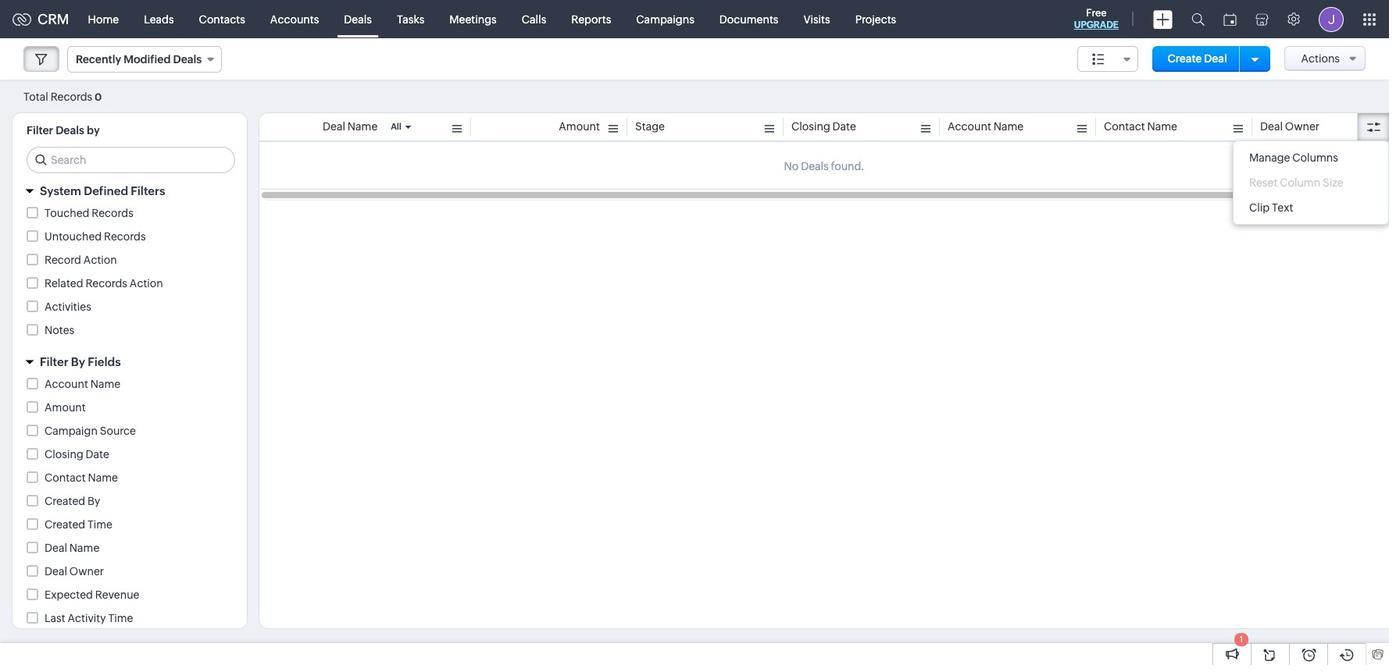Task type: vqa. For each thing, say whether or not it's contained in the screenshot.
first Sep from right
no



Task type: locate. For each thing, give the bounding box(es) containing it.
fields
[[88, 356, 121, 369]]

created for created time
[[45, 519, 85, 531]]

deals left tasks
[[344, 13, 372, 25]]

meetings link
[[437, 0, 509, 38]]

0 vertical spatial by
[[71, 356, 85, 369]]

by left fields
[[71, 356, 85, 369]]

1 horizontal spatial date
[[833, 120, 856, 133]]

0 horizontal spatial amount
[[45, 402, 86, 414]]

0 horizontal spatial deals
[[56, 124, 84, 137]]

home
[[88, 13, 119, 25]]

0 horizontal spatial action
[[83, 254, 117, 266]]

1 horizontal spatial closing
[[792, 120, 831, 133]]

0 vertical spatial amount
[[559, 120, 600, 133]]

closing
[[792, 120, 831, 133], [45, 449, 83, 461]]

deal owner up manage columns at the top of page
[[1261, 120, 1320, 133]]

0 vertical spatial account name
[[948, 120, 1024, 133]]

meetings
[[450, 13, 497, 25]]

deal name down created time
[[45, 542, 99, 555]]

expected
[[45, 589, 93, 602]]

related
[[45, 277, 83, 290]]

clip
[[1250, 202, 1270, 214]]

0 vertical spatial deal owner
[[1261, 120, 1320, 133]]

0 vertical spatial action
[[83, 254, 117, 266]]

1 vertical spatial by
[[88, 495, 100, 508]]

1 horizontal spatial deal owner
[[1261, 120, 1320, 133]]

created down created by
[[45, 519, 85, 531]]

0 vertical spatial date
[[833, 120, 856, 133]]

owner up manage columns at the top of page
[[1285, 120, 1320, 133]]

account name
[[948, 120, 1024, 133], [45, 378, 120, 391]]

1 vertical spatial action
[[130, 277, 163, 290]]

by
[[87, 124, 100, 137]]

0 vertical spatial created
[[45, 495, 85, 508]]

modified
[[124, 53, 171, 66]]

amount left stage
[[559, 120, 600, 133]]

time down created by
[[88, 519, 113, 531]]

action down untouched records at top left
[[130, 277, 163, 290]]

0 horizontal spatial owner
[[69, 566, 104, 578]]

records down record action
[[85, 277, 127, 290]]

owner up expected revenue
[[69, 566, 104, 578]]

1 vertical spatial amount
[[45, 402, 86, 414]]

date
[[833, 120, 856, 133], [86, 449, 109, 461]]

1 horizontal spatial account name
[[948, 120, 1024, 133]]

deal
[[1204, 52, 1227, 65], [323, 120, 345, 133], [1261, 120, 1283, 133], [45, 542, 67, 555], [45, 566, 67, 578]]

by for created
[[88, 495, 100, 508]]

reports
[[571, 13, 611, 25]]

contact
[[1104, 120, 1145, 133], [45, 472, 86, 485]]

name
[[348, 120, 378, 133], [994, 120, 1024, 133], [1148, 120, 1178, 133], [90, 378, 120, 391], [88, 472, 118, 485], [69, 542, 99, 555]]

1 horizontal spatial account
[[948, 120, 992, 133]]

by
[[71, 356, 85, 369], [88, 495, 100, 508]]

columns
[[1293, 152, 1339, 164]]

records for related
[[85, 277, 127, 290]]

deal up "expected"
[[45, 566, 67, 578]]

all
[[391, 122, 401, 131]]

crm
[[38, 11, 69, 27]]

2 created from the top
[[45, 519, 85, 531]]

deal owner up "expected"
[[45, 566, 104, 578]]

documents
[[720, 13, 779, 25]]

record action
[[45, 254, 117, 266]]

1 vertical spatial contact name
[[45, 472, 118, 485]]

filter down the total at the top left of page
[[27, 124, 53, 137]]

contact up created by
[[45, 472, 86, 485]]

profile image
[[1319, 7, 1344, 32]]

revenue
[[95, 589, 139, 602]]

campaign source
[[45, 425, 136, 438]]

account
[[948, 120, 992, 133], [45, 378, 88, 391]]

search image
[[1192, 13, 1205, 26]]

filter by fields
[[40, 356, 121, 369]]

time down revenue
[[108, 613, 133, 625]]

1 vertical spatial deal owner
[[45, 566, 104, 578]]

campaign
[[45, 425, 98, 438]]

1 vertical spatial deals
[[173, 53, 202, 66]]

0 vertical spatial closing
[[792, 120, 831, 133]]

1 vertical spatial owner
[[69, 566, 104, 578]]

documents link
[[707, 0, 791, 38]]

filter down notes
[[40, 356, 68, 369]]

filters
[[131, 184, 165, 198]]

actions
[[1301, 52, 1340, 65]]

1 vertical spatial closing
[[45, 449, 83, 461]]

created
[[45, 495, 85, 508], [45, 519, 85, 531]]

0 vertical spatial owner
[[1285, 120, 1320, 133]]

deal left "all"
[[323, 120, 345, 133]]

0 horizontal spatial by
[[71, 356, 85, 369]]

0 vertical spatial filter
[[27, 124, 53, 137]]

closing date
[[792, 120, 856, 133], [45, 449, 109, 461]]

search element
[[1182, 0, 1214, 38]]

deals
[[344, 13, 372, 25], [173, 53, 202, 66], [56, 124, 84, 137]]

text
[[1272, 202, 1294, 214]]

deal name
[[323, 120, 378, 133], [45, 542, 99, 555]]

filter by fields button
[[13, 349, 247, 376]]

1 horizontal spatial amount
[[559, 120, 600, 133]]

create deal button
[[1152, 46, 1243, 72]]

1 vertical spatial account name
[[45, 378, 120, 391]]

deal up manage
[[1261, 120, 1283, 133]]

1 horizontal spatial contact name
[[1104, 120, 1178, 133]]

action
[[83, 254, 117, 266], [130, 277, 163, 290]]

0 vertical spatial closing date
[[792, 120, 856, 133]]

0 horizontal spatial contact
[[45, 472, 86, 485]]

Search text field
[[27, 148, 234, 173]]

records for untouched
[[104, 231, 146, 243]]

amount up campaign
[[45, 402, 86, 414]]

records
[[51, 90, 92, 103], [92, 207, 134, 220], [104, 231, 146, 243], [85, 277, 127, 290]]

deals inside field
[[173, 53, 202, 66]]

clip text
[[1250, 202, 1294, 214]]

expected revenue
[[45, 589, 139, 602]]

None field
[[1077, 46, 1138, 72]]

0 vertical spatial time
[[88, 519, 113, 531]]

calls
[[522, 13, 546, 25]]

1 horizontal spatial deal name
[[323, 120, 378, 133]]

0 vertical spatial contact name
[[1104, 120, 1178, 133]]

projects link
[[843, 0, 909, 38]]

action up related records action
[[83, 254, 117, 266]]

deal owner
[[1261, 120, 1320, 133], [45, 566, 104, 578]]

records down touched records
[[104, 231, 146, 243]]

1 vertical spatial time
[[108, 613, 133, 625]]

0 horizontal spatial date
[[86, 449, 109, 461]]

1 horizontal spatial contact
[[1104, 120, 1145, 133]]

1 vertical spatial account
[[45, 378, 88, 391]]

contact down size icon
[[1104, 120, 1145, 133]]

1 horizontal spatial owner
[[1285, 120, 1320, 133]]

filter
[[27, 124, 53, 137], [40, 356, 68, 369]]

0 horizontal spatial closing date
[[45, 449, 109, 461]]

deals link
[[332, 0, 384, 38]]

deal down created time
[[45, 542, 67, 555]]

deal name left "all"
[[323, 120, 378, 133]]

filter inside dropdown button
[[40, 356, 68, 369]]

0 horizontal spatial deal name
[[45, 542, 99, 555]]

1 vertical spatial created
[[45, 519, 85, 531]]

untouched records
[[45, 231, 146, 243]]

by for filter
[[71, 356, 85, 369]]

records down the defined
[[92, 207, 134, 220]]

1 horizontal spatial deals
[[173, 53, 202, 66]]

records left 0
[[51, 90, 92, 103]]

deal right create
[[1204, 52, 1227, 65]]

created up created time
[[45, 495, 85, 508]]

1 horizontal spatial action
[[130, 277, 163, 290]]

defined
[[84, 184, 128, 198]]

deals right modified
[[173, 53, 202, 66]]

recently modified deals
[[76, 53, 202, 66]]

total
[[23, 90, 48, 103]]

0 vertical spatial deals
[[344, 13, 372, 25]]

last activity time
[[45, 613, 133, 625]]

create deal
[[1168, 52, 1227, 65]]

create
[[1168, 52, 1202, 65]]

contact name
[[1104, 120, 1178, 133], [45, 472, 118, 485]]

calendar image
[[1224, 13, 1237, 25]]

0 vertical spatial account
[[948, 120, 992, 133]]

time
[[88, 519, 113, 531], [108, 613, 133, 625]]

campaigns link
[[624, 0, 707, 38]]

2 horizontal spatial deals
[[344, 13, 372, 25]]

create menu element
[[1144, 0, 1182, 38]]

owner
[[1285, 120, 1320, 133], [69, 566, 104, 578]]

0 horizontal spatial account
[[45, 378, 88, 391]]

by up created time
[[88, 495, 100, 508]]

1 vertical spatial filter
[[40, 356, 68, 369]]

by inside dropdown button
[[71, 356, 85, 369]]

touched records
[[45, 207, 134, 220]]

1 vertical spatial date
[[86, 449, 109, 461]]

related records action
[[45, 277, 163, 290]]

last
[[45, 613, 65, 625]]

amount
[[559, 120, 600, 133], [45, 402, 86, 414]]

system defined filters
[[40, 184, 165, 198]]

filter for filter deals by
[[27, 124, 53, 137]]

deals left by
[[56, 124, 84, 137]]

1 created from the top
[[45, 495, 85, 508]]

visits
[[804, 13, 830, 25]]

1 horizontal spatial by
[[88, 495, 100, 508]]



Task type: describe. For each thing, give the bounding box(es) containing it.
free upgrade
[[1074, 7, 1119, 30]]

created by
[[45, 495, 100, 508]]

Recently Modified Deals field
[[67, 46, 222, 73]]

0 horizontal spatial account name
[[45, 378, 120, 391]]

manage
[[1250, 152, 1291, 164]]

total records 0
[[23, 90, 102, 103]]

0 horizontal spatial contact name
[[45, 472, 118, 485]]

calls link
[[509, 0, 559, 38]]

records for total
[[51, 90, 92, 103]]

0 vertical spatial contact
[[1104, 120, 1145, 133]]

logo image
[[13, 13, 31, 25]]

0
[[95, 91, 102, 103]]

record
[[45, 254, 81, 266]]

leads link
[[131, 0, 186, 38]]

0 horizontal spatial deal owner
[[45, 566, 104, 578]]

records for touched
[[92, 207, 134, 220]]

recently
[[76, 53, 121, 66]]

contacts
[[199, 13, 245, 25]]

tasks link
[[384, 0, 437, 38]]

1 vertical spatial closing date
[[45, 449, 109, 461]]

system defined filters button
[[13, 177, 247, 205]]

0 vertical spatial deal name
[[323, 120, 378, 133]]

touched
[[45, 207, 89, 220]]

home link
[[75, 0, 131, 38]]

free
[[1086, 7, 1107, 19]]

contacts link
[[186, 0, 258, 38]]

1 vertical spatial contact
[[45, 472, 86, 485]]

created for created by
[[45, 495, 85, 508]]

created time
[[45, 519, 113, 531]]

stage
[[635, 120, 665, 133]]

untouched
[[45, 231, 102, 243]]

crm link
[[13, 11, 69, 27]]

activity
[[68, 613, 106, 625]]

reports link
[[559, 0, 624, 38]]

accounts link
[[258, 0, 332, 38]]

campaigns
[[636, 13, 695, 25]]

1 vertical spatial deal name
[[45, 542, 99, 555]]

deal inside button
[[1204, 52, 1227, 65]]

upgrade
[[1074, 20, 1119, 30]]

create menu image
[[1153, 10, 1173, 29]]

manage columns
[[1250, 152, 1339, 164]]

0 horizontal spatial closing
[[45, 449, 83, 461]]

source
[[100, 425, 136, 438]]

profile element
[[1310, 0, 1354, 38]]

size image
[[1092, 52, 1105, 66]]

1
[[1240, 635, 1244, 645]]

filter deals by
[[27, 124, 100, 137]]

activities
[[45, 301, 91, 313]]

leads
[[144, 13, 174, 25]]

system
[[40, 184, 81, 198]]

accounts
[[270, 13, 319, 25]]

visits link
[[791, 0, 843, 38]]

1 horizontal spatial closing date
[[792, 120, 856, 133]]

tasks
[[397, 13, 425, 25]]

filter for filter by fields
[[40, 356, 68, 369]]

projects
[[855, 13, 897, 25]]

notes
[[45, 324, 74, 337]]

2 vertical spatial deals
[[56, 124, 84, 137]]



